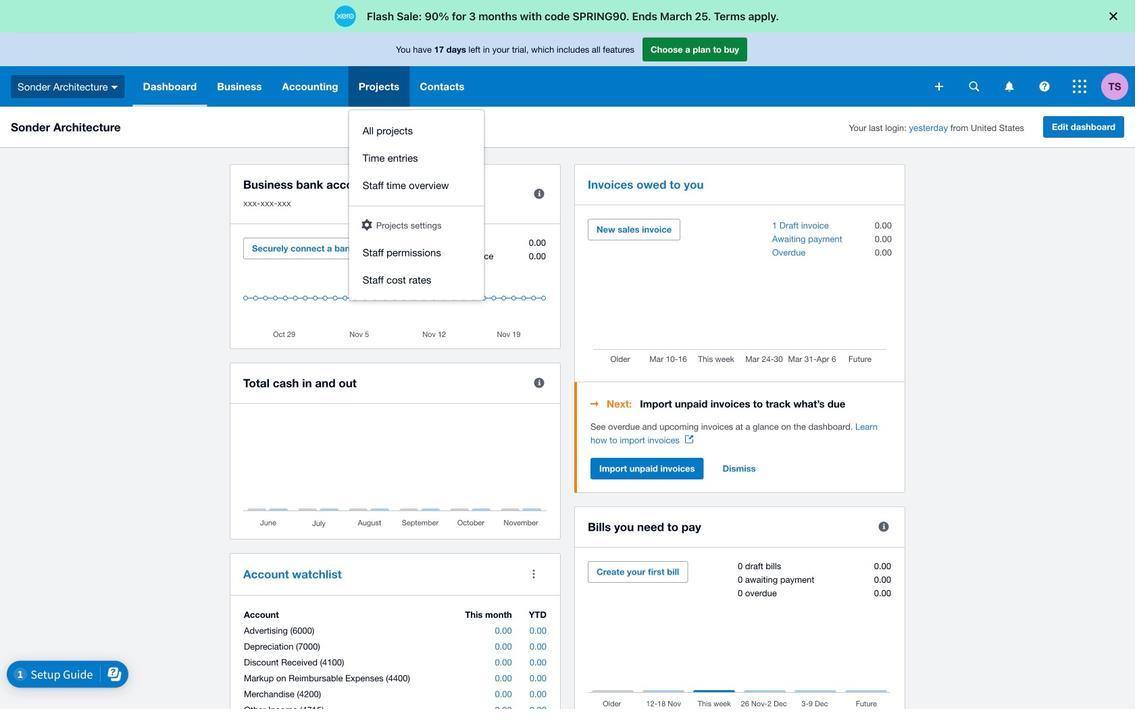 Task type: describe. For each thing, give the bounding box(es) containing it.
empty state bank feed widget with a tooltip explaining the feature. includes a 'securely connect a bank account' button and a data-less flat line graph marking four weekly dates, indicating future account balance tracking. image
[[243, 238, 547, 339]]

1 horizontal spatial svg image
[[969, 81, 979, 92]]



Task type: vqa. For each thing, say whether or not it's contained in the screenshot.
in
no



Task type: locate. For each thing, give the bounding box(es) containing it.
group
[[349, 110, 484, 300]]

accounts watchlist options image
[[520, 561, 547, 588]]

empty state of the bills widget with a 'create your first bill' button and an unpopulated column graph. image
[[588, 562, 892, 709]]

svg image
[[1073, 80, 1087, 93], [1005, 81, 1014, 92], [1040, 81, 1050, 92], [111, 86, 118, 89]]

header image
[[362, 219, 372, 231]]

banner
[[0, 32, 1135, 300]]

svg image
[[969, 81, 979, 92], [935, 82, 943, 91]]

panel body document
[[591, 420, 892, 447], [591, 420, 892, 447]]

heading
[[591, 396, 892, 412]]

dialog
[[0, 0, 1135, 32]]

opens in a new tab image
[[685, 435, 693, 444]]

list box
[[349, 110, 484, 300]]

empty state widget for the total cash in and out feature, displaying a column graph summarising bank transaction data as total money in versus total money out across all connected bank accounts, enabling a visual comparison of the two amounts. image
[[243, 418, 547, 529]]

0 horizontal spatial svg image
[[935, 82, 943, 91]]



